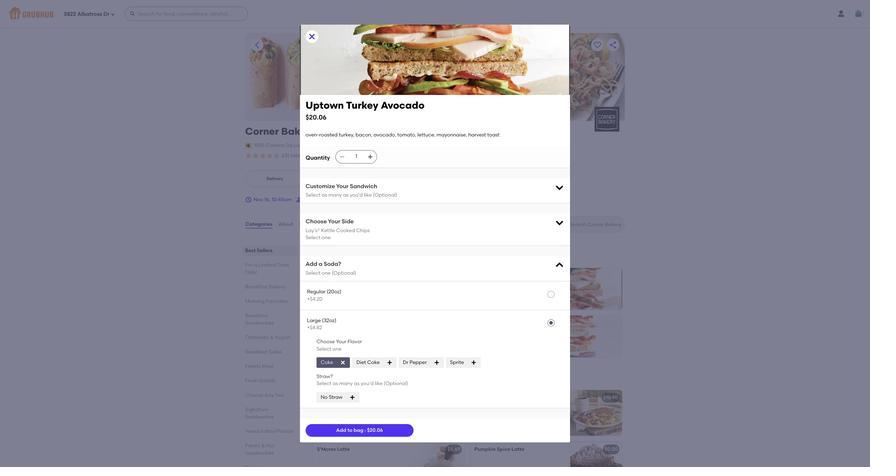 Task type: locate. For each thing, give the bounding box(es) containing it.
0 horizontal spatial &
[[261, 443, 265, 449]]

dr left the pepper
[[403, 360, 409, 366]]

turkey inside button
[[527, 287, 543, 293]]

1 horizontal spatial $20.06
[[367, 427, 383, 433]]

& inside panini & hot sandwiches
[[261, 443, 265, 449]]

signature sandwiches tab
[[245, 406, 295, 421]]

avocado for uptown turkey avocado $20.06
[[381, 99, 425, 111]]

for up no
[[311, 374, 323, 383]]

sandwiches down panini
[[245, 451, 274, 457]]

a up no
[[325, 374, 330, 383]]

switch location
[[331, 142, 368, 148]]

0 vertical spatial for
[[245, 262, 253, 268]]

blueberry
[[317, 395, 340, 401], [317, 405, 340, 411]]

like down "sandwich"
[[364, 192, 372, 198]]

select down most
[[306, 270, 321, 276]]

corner bakery
[[245, 125, 316, 137]]

fresh down family
[[245, 378, 258, 384]]

0 horizontal spatial coke
[[321, 360, 333, 366]]

2 vertical spatial your
[[336, 339, 347, 345]]

for a limited time only! inside tab
[[245, 262, 289, 276]]

0 vertical spatial uptown
[[306, 99, 344, 111]]

no
[[321, 394, 328, 400]]

0 vertical spatial (optional)
[[373, 192, 398, 198]]

0 horizontal spatial fresh
[[245, 378, 258, 384]]

1 horizontal spatial like
[[375, 381, 383, 387]]

2 vertical spatial breakfast
[[245, 349, 268, 355]]

1 vertical spatial only!
[[382, 374, 401, 383]]

0 horizontal spatial for
[[245, 262, 253, 268]]

add to bag : $20.06
[[336, 427, 383, 433]]

(optional) down dr pepper
[[384, 381, 408, 387]]

many up blueberry pancakes
[[340, 381, 353, 387]]

& left hot
[[261, 443, 265, 449]]

0 vertical spatial many
[[329, 192, 342, 198]]

2 sandwiches from the top
[[245, 414, 274, 420]]

your inside customize your sandwich select as many as you'd like (optional)
[[336, 183, 349, 190]]

a inside for a limited time only!
[[254, 262, 257, 268]]

0 vertical spatial your
[[336, 183, 349, 190]]

scrambled
[[475, 405, 501, 411]]

rustic
[[318, 335, 333, 341]]

family
[[245, 364, 261, 370]]

s'mores latte image
[[412, 442, 465, 467]]

1 vertical spatial (optional)
[[332, 270, 356, 276]]

sellers inside tab
[[257, 248, 273, 254]]

bakery up favorites
[[269, 284, 286, 290]]

s'mores
[[317, 447, 336, 453]]

your up the kettle
[[328, 218, 341, 225]]

choose for side
[[306, 218, 327, 225]]

tab
[[245, 464, 295, 467]]

one inside choose your side lay's® kettle cooked chips select one
[[322, 235, 331, 241]]

1 vertical spatial avocado
[[544, 287, 566, 293]]

bakery up la
[[281, 125, 316, 137]]

one down italian
[[333, 346, 342, 352]]

search icon image
[[559, 220, 567, 229]]

breakfast inside tab
[[245, 349, 268, 355]]

0 vertical spatial only!
[[245, 270, 258, 276]]

1 vertical spatial blueberry
[[317, 405, 340, 411]]

grubhub
[[352, 256, 373, 262]]

0 horizontal spatial sellers
[[257, 248, 273, 254]]

to
[[348, 427, 353, 433]]

1 horizontal spatial for
[[311, 374, 323, 383]]

3822
[[64, 11, 76, 17]]

coke up straw?
[[321, 360, 333, 366]]

family meal
[[245, 364, 274, 370]]

sandwiches up oatmeals
[[245, 320, 274, 326]]

best
[[311, 246, 328, 255], [245, 248, 256, 254]]

blueberry pancakes image
[[412, 390, 465, 436]]

1 vertical spatial choose
[[317, 339, 335, 345]]

1 latte from the left
[[337, 447, 350, 453]]

regular
[[307, 289, 326, 295]]

(optional) down "sandwich"
[[373, 192, 398, 198]]

bag
[[354, 427, 364, 433]]

limited
[[258, 262, 276, 268], [332, 374, 360, 383]]

save this restaurant image
[[594, 41, 602, 49]]

coke right the diet
[[368, 360, 380, 366]]

1 vertical spatial you'd
[[361, 381, 374, 387]]

0 horizontal spatial on
[[344, 256, 350, 262]]

pancakes inside blueberry compote, whipped cream, fresh blueberries on top of our buttermilk pancakes
[[352, 419, 375, 425]]

nov
[[254, 197, 263, 203]]

one inside choose your flavor select one
[[333, 346, 342, 352]]

1 vertical spatial breakfast
[[245, 313, 268, 319]]

sellers up "ordered"
[[330, 246, 354, 255]]

add for add a soda?
[[306, 261, 318, 268]]

of
[[395, 412, 399, 418]]

add inside the add a soda? select one (optional)
[[306, 261, 318, 268]]

1 vertical spatial $20.06
[[367, 427, 383, 433]]

0 vertical spatial on
[[344, 256, 350, 262]]

blueberry compote, whipped cream, fresh blueberries on top of our buttermilk pancakes
[[317, 405, 399, 425]]

1 vertical spatial bakery
[[269, 284, 286, 290]]

sellers for best sellers most ordered on grubhub
[[330, 246, 354, 255]]

breakfast sandwiches
[[245, 313, 274, 326]]

blueberry inside blueberry compote, whipped cream, fresh blueberries on top of our buttermilk pancakes
[[317, 405, 340, 411]]

a left soda?
[[319, 261, 323, 268]]

(20oz)
[[327, 289, 342, 295]]

select for add
[[306, 270, 321, 276]]

0 horizontal spatial latte
[[337, 447, 350, 453]]

1 horizontal spatial fresh
[[336, 412, 349, 418]]

0 vertical spatial fresh
[[245, 378, 258, 384]]

add left soda?
[[306, 261, 318, 268]]

0 horizontal spatial like
[[364, 192, 372, 198]]

breakfast down morning
[[245, 313, 268, 319]]

turkey for uptown turkey avocado
[[527, 287, 543, 293]]

1 horizontal spatial dr
[[403, 360, 409, 366]]

your for sandwich
[[336, 183, 349, 190]]

subscription pass image
[[245, 143, 252, 148]]

only! inside for a limited time only!
[[245, 270, 258, 276]]

as down pickup 1.4 mi
[[343, 192, 349, 198]]

oven-
[[306, 132, 319, 138]]

avocado
[[381, 99, 425, 111], [544, 287, 566, 293]]

choose for flavor
[[317, 339, 335, 345]]

your inside choose your flavor select one
[[336, 339, 347, 345]]

2 blueberry from the top
[[317, 405, 340, 411]]

corner
[[245, 125, 279, 137]]

0 vertical spatial add
[[306, 261, 318, 268]]

avocado for uptown turkey avocado
[[544, 287, 566, 293]]

0 horizontal spatial limited
[[258, 262, 276, 268]]

like down diet coke
[[375, 381, 383, 387]]

best for best sellers most ordered on grubhub
[[311, 246, 328, 255]]

morning
[[245, 298, 265, 304]]

you'd down diet coke
[[361, 381, 374, 387]]

one down soda?
[[322, 270, 331, 276]]

select for customize
[[306, 192, 321, 198]]

1 horizontal spatial limited
[[332, 374, 360, 383]]

diet coke
[[357, 360, 380, 366]]

1 horizontal spatial uptown
[[507, 287, 526, 293]]

& left yogurt
[[270, 335, 274, 341]]

1 horizontal spatial coke
[[368, 360, 380, 366]]

dr inside main navigation "navigation"
[[103, 11, 109, 17]]

0 vertical spatial dr
[[103, 11, 109, 17]]

0 vertical spatial choose
[[306, 218, 327, 225]]

blueberry for blueberry compote, whipped cream, fresh blueberries on top of our buttermilk pancakes
[[317, 405, 340, 411]]

as
[[322, 192, 327, 198], [343, 192, 349, 198], [333, 381, 338, 387], [354, 381, 360, 387]]

s'mores latte
[[317, 447, 350, 453]]

0 horizontal spatial best
[[245, 248, 256, 254]]

0 vertical spatial for a limited time only!
[[245, 262, 289, 276]]

2 breakfast from the top
[[245, 313, 268, 319]]

1 vertical spatial uptown
[[507, 287, 526, 293]]

chips
[[356, 228, 370, 234]]

bacon,
[[356, 132, 373, 138]]

avocado inside button
[[544, 287, 566, 293]]

(optional) inside straw? select as many as you'd like (optional)
[[384, 381, 408, 387]]

favorites
[[266, 298, 288, 304]]

limited down best sellers tab
[[258, 262, 276, 268]]

for down best sellers
[[245, 262, 253, 268]]

caret left icon image
[[253, 41, 262, 49]]

select inside choose your flavor select one
[[317, 346, 332, 352]]

best inside best sellers most ordered on grubhub
[[311, 246, 328, 255]]

sandwiches for breakfast
[[245, 320, 274, 326]]

0 horizontal spatial a
[[254, 262, 257, 268]]

add left the to
[[336, 427, 347, 433]]

many inside straw? select as many as you'd like (optional)
[[340, 381, 353, 387]]

select down straw?
[[317, 381, 332, 387]]

avocado inside uptown turkey avocado $20.06
[[381, 99, 425, 111]]

only! up whipped
[[382, 374, 401, 383]]

time down best sellers tab
[[278, 262, 289, 268]]

pumpkin spice latte image
[[570, 442, 623, 467]]

0 vertical spatial sandwiches
[[245, 320, 274, 326]]

1 vertical spatial for a limited time only!
[[311, 374, 401, 383]]

pastas
[[277, 429, 293, 435]]

mi
[[337, 179, 342, 184]]

svg image
[[855, 10, 863, 18], [130, 11, 135, 17], [111, 12, 115, 16], [340, 154, 345, 160], [555, 182, 565, 192], [471, 360, 477, 366], [350, 395, 355, 400]]

many
[[329, 192, 342, 198], [340, 381, 353, 387]]

1 horizontal spatial best
[[311, 246, 328, 255]]

sellers inside best sellers most ordered on grubhub
[[330, 246, 354, 255]]

for a limited time only! up breakfast bakery
[[245, 262, 289, 276]]

1 breakfast from the top
[[245, 284, 268, 290]]

1 vertical spatial turkey
[[527, 287, 543, 293]]

select inside the add a soda? select one (optional)
[[306, 270, 321, 276]]

la
[[294, 142, 300, 148]]

reina
[[301, 142, 315, 148]]

0 horizontal spatial dr
[[103, 11, 109, 17]]

like
[[364, 192, 372, 198], [375, 381, 383, 387]]

1 horizontal spatial only!
[[382, 374, 401, 383]]

0 vertical spatial one
[[322, 235, 331, 241]]

select inside customize your sandwich select as many as you'd like (optional)
[[306, 192, 321, 198]]

reviews button
[[299, 212, 319, 237]]

pancakes up compote,
[[342, 395, 365, 401]]

1 vertical spatial &
[[261, 443, 265, 449]]

Search Corner Bakery search field
[[569, 221, 623, 228]]

your inside choose your side lay's® kettle cooked chips select one
[[328, 218, 341, 225]]

3 breakfast from the top
[[245, 349, 268, 355]]

1 horizontal spatial for a limited time only!
[[311, 374, 401, 383]]

straw?
[[317, 374, 333, 380]]

share icon image
[[609, 41, 618, 49]]

mayonnaise,
[[437, 132, 468, 138]]

2 vertical spatial (optional)
[[384, 381, 408, 387]]

2 vertical spatial choose
[[245, 392, 264, 398]]

1 vertical spatial add
[[336, 427, 347, 433]]

0 horizontal spatial avocado
[[381, 99, 425, 111]]

0 horizontal spatial add
[[306, 261, 318, 268]]

1 horizontal spatial sellers
[[330, 246, 354, 255]]

your
[[336, 183, 349, 190], [328, 218, 341, 225], [336, 339, 347, 345]]

select down customize
[[306, 192, 321, 198]]

choose any two
[[245, 392, 285, 398]]

1 button
[[855, 7, 865, 20]]

signature sandwiches
[[245, 407, 274, 420]]

people icon image
[[296, 196, 303, 203]]

oatmeals
[[245, 335, 269, 341]]

a inside the add a soda? select one (optional)
[[319, 261, 323, 268]]

sandwiches for signature
[[245, 414, 274, 420]]

1 vertical spatial fresh
[[336, 412, 349, 418]]

bakery for breakfast bakery
[[269, 284, 286, 290]]

only!
[[245, 270, 258, 276], [382, 374, 401, 383]]

1 vertical spatial pancakes
[[352, 419, 375, 425]]

3 sandwiches from the top
[[245, 451, 274, 457]]

0 horizontal spatial uptown
[[306, 99, 344, 111]]

customize your sandwich select as many as you'd like (optional)
[[306, 183, 398, 198]]

option group
[[245, 170, 366, 188]]

regular (20oz) +$4.20
[[307, 289, 342, 302]]

choose inside tab
[[245, 392, 264, 398]]

0 horizontal spatial only!
[[245, 270, 258, 276]]

dr
[[103, 11, 109, 17], [403, 360, 409, 366]]

limited up blueberry pancakes
[[332, 374, 360, 383]]

about
[[279, 221, 294, 227]]

(optional) inside customize your sandwich select as many as you'd like (optional)
[[373, 192, 398, 198]]

1 vertical spatial on
[[378, 412, 384, 418]]

select inside straw? select as many as you'd like (optional)
[[317, 381, 332, 387]]

reviews
[[300, 221, 319, 227]]

0 horizontal spatial turkey
[[346, 99, 379, 111]]

corner bakery logo image
[[595, 107, 620, 132]]

customize
[[306, 183, 335, 190]]

2 vertical spatial one
[[333, 346, 342, 352]]

1 vertical spatial many
[[340, 381, 353, 387]]

one for a
[[322, 270, 331, 276]]

uptown turkey avocado button
[[502, 268, 623, 310]]

1 horizontal spatial turkey
[[527, 287, 543, 293]]

0 vertical spatial limited
[[258, 262, 276, 268]]

1 vertical spatial dr
[[403, 360, 409, 366]]

for inside for a limited time only!
[[245, 262, 253, 268]]

0 vertical spatial avocado
[[381, 99, 425, 111]]

ordered
[[324, 256, 343, 262]]

morning favorites tab
[[245, 298, 295, 305]]

you'd down "sandwich"
[[350, 192, 363, 198]]

select for choose
[[317, 346, 332, 352]]

0 horizontal spatial for a limited time only!
[[245, 262, 289, 276]]

0 vertical spatial $20.06
[[306, 113, 327, 121]]

0 vertical spatial turkey
[[346, 99, 379, 111]]

1025
[[254, 142, 265, 148]]

1 vertical spatial for
[[311, 374, 323, 383]]

fresh inside tab
[[245, 378, 258, 384]]

your right the 1.4
[[336, 183, 349, 190]]

meal
[[262, 364, 274, 370]]

0 vertical spatial breakfast
[[245, 284, 268, 290]]

time down diet coke
[[362, 374, 380, 383]]

for a limited time only! down the diet
[[311, 374, 401, 383]]

turkey inside uptown turkey avocado $20.06
[[346, 99, 379, 111]]

uptown for uptown turkey avocado $20.06
[[306, 99, 344, 111]]

side
[[342, 218, 354, 225]]

choose inside choose your side lay's® kettle cooked chips select one
[[306, 218, 327, 225]]

svg image
[[308, 32, 316, 41], [368, 154, 374, 160], [245, 196, 252, 203], [555, 218, 565, 228], [555, 261, 565, 270], [340, 360, 346, 366], [387, 360, 393, 366], [434, 360, 440, 366]]

0 horizontal spatial $20.06
[[306, 113, 327, 121]]

choose
[[306, 218, 327, 225], [317, 339, 335, 345], [245, 392, 264, 398]]

best up most
[[311, 246, 328, 255]]

latte right "s'mores"
[[337, 447, 350, 453]]

0 vertical spatial blueberry
[[317, 395, 340, 401]]

your for side
[[328, 218, 341, 225]]

sandwiches down signature
[[245, 414, 274, 420]]

breakfast down oatmeals
[[245, 349, 268, 355]]

breakfast inside the breakfast sandwiches
[[245, 313, 268, 319]]

turkey
[[346, 99, 379, 111], [527, 287, 543, 293]]

many inside customize your sandwich select as many as you'd like (optional)
[[329, 192, 342, 198]]

choose your side lay's® kettle cooked chips select one
[[306, 218, 370, 241]]

1 horizontal spatial &
[[270, 335, 274, 341]]

fresh salads tab
[[245, 377, 295, 385]]

1 blueberry from the top
[[317, 395, 340, 401]]

1 vertical spatial like
[[375, 381, 383, 387]]

many down the 1.4
[[329, 192, 342, 198]]

oatmeals & yogurt tab
[[245, 334, 295, 341]]

on
[[344, 256, 350, 262], [378, 412, 384, 418]]

bakery inside tab
[[269, 284, 286, 290]]

sellers up for a limited time only! tab
[[257, 248, 273, 254]]

italian
[[334, 335, 350, 341]]

rustic italian $13.38
[[318, 335, 350, 349]]

1 vertical spatial your
[[328, 218, 341, 225]]

cream,
[[317, 412, 335, 418]]

uptown inside button
[[507, 287, 526, 293]]

1 horizontal spatial add
[[336, 427, 347, 433]]

select down lay's®
[[306, 235, 321, 241]]

2 vertical spatial sandwiches
[[245, 451, 274, 457]]

1 horizontal spatial on
[[378, 412, 384, 418]]

0 vertical spatial bakery
[[281, 125, 316, 137]]

breakfast for breakfast sandwiches
[[245, 313, 268, 319]]

0 horizontal spatial time
[[278, 262, 289, 268]]

add
[[306, 261, 318, 268], [336, 427, 347, 433]]

select down rustic
[[317, 346, 332, 352]]

dr right albatross
[[103, 11, 109, 17]]

0 vertical spatial time
[[278, 262, 289, 268]]

best sellers tab
[[245, 247, 295, 254]]

a down best sellers
[[254, 262, 257, 268]]

breakfast up morning
[[245, 284, 268, 290]]

on right "ordered"
[[344, 256, 350, 262]]

$0.00
[[605, 447, 618, 453]]

your left 'flavor'
[[336, 339, 347, 345]]

$20.06 right :
[[367, 427, 383, 433]]

fresh up buttermilk
[[336, 412, 349, 418]]

uptown inside uptown turkey avocado $20.06
[[306, 99, 344, 111]]

cooked
[[336, 228, 355, 234]]

one down the kettle
[[322, 235, 331, 241]]

latte right spice at the right bottom
[[512, 447, 525, 453]]

handcrafted pastas
[[245, 429, 293, 435]]

start group order
[[305, 197, 346, 203]]

0 vertical spatial like
[[364, 192, 372, 198]]

one inside the add a soda? select one (optional)
[[322, 270, 331, 276]]

you'd inside straw? select as many as you'd like (optional)
[[361, 381, 374, 387]]

option group containing pickup
[[245, 170, 366, 188]]

(optional) down soda?
[[332, 270, 356, 276]]

& inside tab
[[270, 335, 274, 341]]

1 sandwiches from the top
[[245, 320, 274, 326]]

like inside customize your sandwich select as many as you'd like (optional)
[[364, 192, 372, 198]]

blueberries
[[350, 412, 377, 418]]

like inside straw? select as many as you'd like (optional)
[[375, 381, 383, 387]]

1 horizontal spatial a
[[319, 261, 323, 268]]

:
[[365, 427, 366, 433]]

1 horizontal spatial latte
[[512, 447, 525, 453]]

hot
[[266, 443, 275, 449]]

0 vertical spatial &
[[270, 335, 274, 341]]

choose inside choose your flavor select one
[[317, 339, 335, 345]]

only! up breakfast bakery
[[245, 270, 258, 276]]

1 horizontal spatial avocado
[[544, 287, 566, 293]]

1 vertical spatial time
[[362, 374, 380, 383]]

best inside tab
[[245, 248, 256, 254]]

one for your
[[333, 346, 342, 352]]

albatross
[[77, 11, 102, 17]]

on down whipped
[[378, 412, 384, 418]]

1 vertical spatial sandwiches
[[245, 414, 274, 420]]

0 vertical spatial you'd
[[350, 192, 363, 198]]

best up for a limited time only! tab
[[245, 248, 256, 254]]

$20.06 up 'oven-'
[[306, 113, 327, 121]]

star icon image
[[245, 152, 252, 159], [252, 152, 259, 159], [259, 152, 266, 159], [266, 152, 273, 159], [273, 152, 281, 159], [273, 152, 281, 159]]

1 vertical spatial one
[[322, 270, 331, 276]]

pancakes down blueberries
[[352, 419, 375, 425]]

add for add to bag
[[336, 427, 347, 433]]



Task type: describe. For each thing, give the bounding box(es) containing it.
save this restaurant button
[[592, 39, 604, 51]]

family meal tab
[[245, 363, 295, 370]]

choose any two tab
[[245, 392, 295, 399]]

& for hot
[[261, 443, 265, 449]]

good
[[323, 153, 335, 158]]

$20.06 inside uptown turkey avocado $20.06
[[306, 113, 327, 121]]

breakfast sides tab
[[245, 348, 295, 356]]

start
[[305, 197, 316, 203]]

nov 16, 10:45am button
[[245, 194, 292, 206]]

panini & hot sandwiches tab
[[245, 442, 295, 457]]

best for best sellers
[[245, 248, 256, 254]]

whipped
[[366, 405, 388, 411]]

1.4
[[331, 179, 336, 184]]

top
[[385, 412, 393, 418]]

pumpkin
[[475, 447, 496, 453]]

on inside best sellers most ordered on grubhub
[[344, 256, 350, 262]]

3
[[325, 142, 328, 148]]

1025 camino de la reina ste 3
[[254, 142, 328, 148]]

1025 camino de la reina ste 3 button
[[254, 142, 328, 150]]

$13.38
[[318, 343, 333, 349]]

sprite
[[450, 360, 464, 366]]

$10.90
[[604, 395, 618, 401]]

salads
[[259, 378, 275, 384]]

about button
[[278, 212, 294, 237]]

as down straw?
[[333, 381, 338, 387]]

green
[[546, 412, 560, 418]]

blueberry for blueberry pancakes
[[317, 395, 340, 401]]

choose your flavor select one
[[317, 339, 362, 352]]

svg image inside nov 16, 10:45am button
[[245, 196, 252, 203]]

+$4.20
[[307, 296, 323, 302]]

0 vertical spatial pancakes
[[342, 395, 365, 401]]

svg image inside the 1 button
[[855, 10, 863, 18]]

uptown turkey avocado
[[507, 287, 566, 293]]

uptown for uptown turkey avocado
[[507, 287, 526, 293]]

1 vertical spatial limited
[[332, 374, 360, 383]]

roasted
[[319, 132, 338, 138]]

flavor
[[348, 339, 362, 345]]

toast
[[488, 132, 500, 138]]

large
[[307, 318, 321, 324]]

compote,
[[341, 405, 365, 411]]

fresh salads
[[245, 378, 275, 384]]

as down customize
[[322, 192, 327, 198]]

buttermilk
[[326, 419, 351, 425]]

spinach,
[[525, 412, 545, 418]]

bakery for corner bakery
[[281, 125, 316, 137]]

blueberry pancakes
[[317, 395, 365, 401]]

time inside for a limited time only!
[[278, 262, 289, 268]]

sandwiches inside panini & hot sandwiches
[[245, 451, 274, 457]]

straw
[[329, 394, 343, 400]]

lettuce,
[[418, 132, 436, 138]]

limited inside for a limited time only!
[[258, 262, 276, 268]]

panini & hot sandwiches
[[245, 443, 275, 457]]

breakfast bakery
[[245, 284, 286, 290]]

(optional) inside the add a soda? select one (optional)
[[332, 270, 356, 276]]

any
[[265, 392, 274, 398]]

2 coke from the left
[[368, 360, 380, 366]]

$5.69
[[448, 447, 461, 453]]

kettle
[[321, 228, 335, 234]]

order
[[333, 197, 346, 203]]

your for flavor
[[336, 339, 347, 345]]

choose for two
[[245, 392, 264, 398]]

oatmeals & yogurt
[[245, 335, 290, 341]]

main navigation navigation
[[0, 0, 871, 27]]

our
[[317, 419, 325, 425]]

+$4.82
[[307, 325, 322, 331]]

delivery
[[380, 153, 396, 158]]

Input item quantity number field
[[349, 150, 364, 163]]

breakfast for breakfast bakery
[[245, 284, 268, 290]]

onions
[[475, 419, 490, 425]]

you'd inside customize your sandwich select as many as you'd like (optional)
[[350, 192, 363, 198]]

2 latte from the left
[[512, 447, 525, 453]]

camino
[[266, 142, 285, 148]]

spice
[[497, 447, 511, 453]]

eggs,
[[502, 405, 515, 411]]

categories
[[246, 221, 273, 227]]

garden gate scrambler (v) image
[[570, 390, 623, 436]]

ratings
[[291, 153, 307, 159]]

631
[[282, 153, 289, 159]]

pickup 1.4 mi
[[329, 173, 343, 184]]

start group order button
[[296, 194, 346, 206]]

breakfast for breakfast sides
[[245, 349, 268, 355]]

93
[[311, 153, 317, 159]]

2 horizontal spatial a
[[325, 374, 330, 383]]

breakfast sides
[[245, 349, 282, 355]]

quantity
[[306, 154, 330, 161]]

631 ratings
[[282, 153, 307, 159]]

sellers for best sellers
[[257, 248, 273, 254]]

select inside choose your side lay's® kettle cooked chips select one
[[306, 235, 321, 241]]

lay's®
[[306, 228, 320, 234]]

pepper,
[[475, 412, 493, 418]]

scrambled eggs, cheddar, red pepper, mushrooms, spinach, green onions
[[475, 405, 560, 425]]

1 coke from the left
[[321, 360, 333, 366]]

breakfast bakery tab
[[245, 283, 295, 291]]

soda?
[[324, 261, 341, 268]]

pepper
[[410, 360, 427, 366]]

delivery
[[267, 176, 283, 181]]

best sellers most ordered on grubhub
[[311, 246, 373, 262]]

time
[[370, 153, 379, 158]]

de
[[286, 142, 293, 148]]

yogurt
[[275, 335, 290, 341]]

uptown turkey avocado $20.06
[[306, 99, 425, 121]]

breakfast sandwiches tab
[[245, 312, 295, 327]]

morning favorites
[[245, 298, 288, 304]]

switch
[[331, 142, 347, 148]]

tomato,
[[398, 132, 417, 138]]

as up blueberry pancakes
[[354, 381, 360, 387]]

pickup
[[329, 173, 343, 178]]

1 horizontal spatial time
[[362, 374, 380, 383]]

for a limited time only! tab
[[245, 262, 295, 276]]

turkey for uptown turkey avocado $20.06
[[346, 99, 379, 111]]

cheddar,
[[516, 405, 538, 411]]

most
[[311, 256, 323, 262]]

fresh inside blueberry compote, whipped cream, fresh blueberries on top of our buttermilk pancakes
[[336, 412, 349, 418]]

ste
[[316, 142, 324, 148]]

best sellers
[[245, 248, 273, 254]]

on inside blueberry compote, whipped cream, fresh blueberries on top of our buttermilk pancakes
[[378, 412, 384, 418]]

harvest
[[469, 132, 486, 138]]

90
[[351, 153, 357, 159]]

handcrafted pastas tab
[[245, 428, 295, 435]]

& for yogurt
[[270, 335, 274, 341]]

categories button
[[245, 212, 273, 237]]



Task type: vqa. For each thing, say whether or not it's contained in the screenshot.
American inside CROISSANT BUN, SAUSAGE, HASH BROWN PATTY, EGG, AMERICAN CHEESE
no



